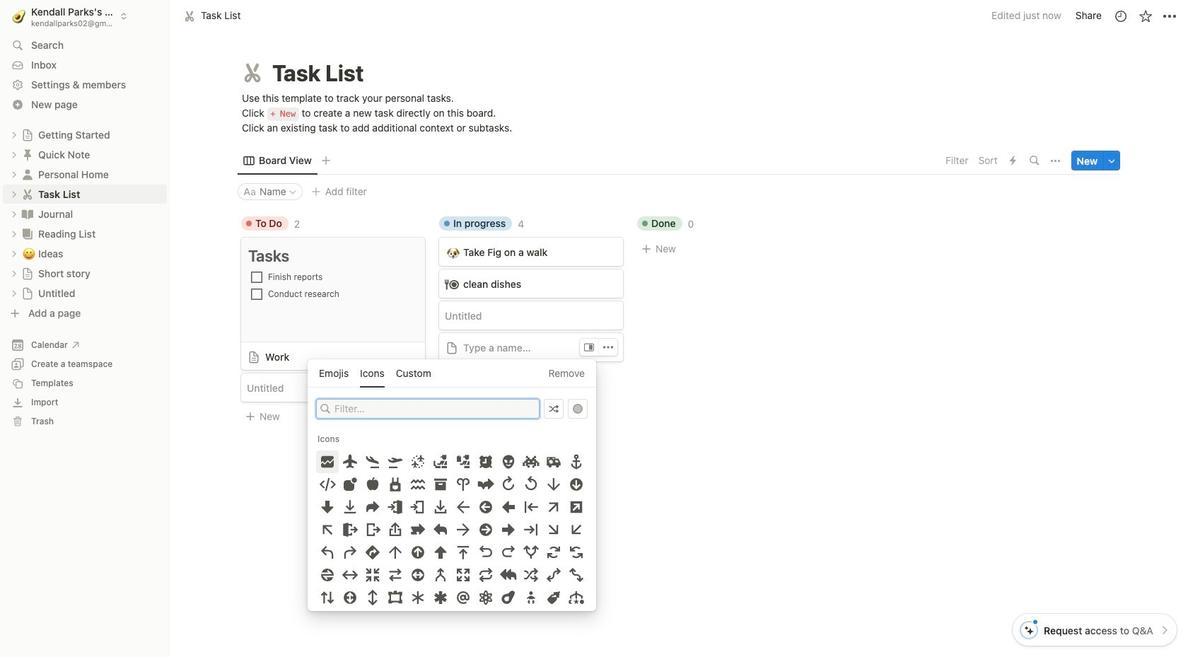 Task type: vqa. For each thing, say whether or not it's contained in the screenshot.
2nd group from the bottom of the page
no



Task type: locate. For each thing, give the bounding box(es) containing it.
select icon color, no color selected image
[[573, 404, 583, 414]]

🥑 image
[[12, 7, 26, 25]]

create and view automations image
[[1011, 156, 1017, 166]]

updates image
[[1114, 9, 1128, 23]]

tab list
[[238, 147, 942, 175]]

tab
[[238, 151, 318, 171]]



Task type: describe. For each thing, give the bounding box(es) containing it.
🐶 image
[[447, 244, 460, 261]]

favorite image
[[1139, 9, 1153, 23]]

Filter… text field
[[335, 402, 536, 416]]

change page icon image
[[240, 60, 265, 86]]



